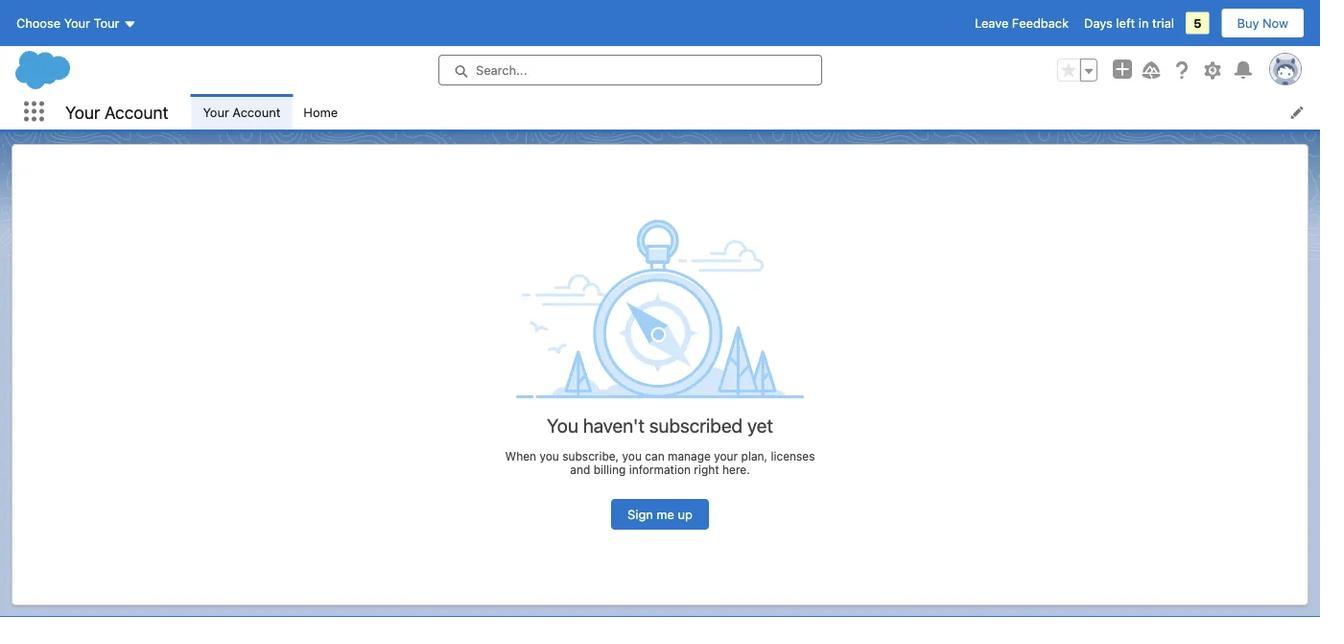 Task type: locate. For each thing, give the bounding box(es) containing it.
when
[[505, 449, 537, 463]]

you
[[540, 449, 560, 463], [623, 449, 642, 463]]

2 you from the left
[[623, 449, 642, 463]]

information
[[629, 463, 691, 476]]

manage
[[668, 449, 711, 463]]

and
[[570, 463, 591, 476]]

1 horizontal spatial account
[[233, 105, 281, 119]]

when you subscribe, you can manage your plan, licenses and billing information right here.
[[505, 449, 815, 476]]

0 horizontal spatial you
[[540, 449, 560, 463]]

5
[[1194, 16, 1202, 30]]

1 horizontal spatial your account
[[203, 105, 281, 119]]

here.
[[723, 463, 750, 476]]

your account left home at left
[[203, 105, 281, 119]]

1 horizontal spatial you
[[623, 449, 642, 463]]

group
[[1058, 59, 1098, 82]]

feedback
[[1013, 16, 1070, 30]]

left
[[1117, 16, 1136, 30]]

buy
[[1238, 16, 1260, 30]]

account inside list
[[233, 105, 281, 119]]

account down tour
[[105, 102, 168, 122]]

your account
[[65, 102, 168, 122], [203, 105, 281, 119]]

in
[[1139, 16, 1150, 30]]

account
[[105, 102, 168, 122], [233, 105, 281, 119]]

leave
[[975, 16, 1009, 30]]

search... button
[[439, 55, 823, 85]]

account left home at left
[[233, 105, 281, 119]]

you left "can"
[[623, 449, 642, 463]]

your
[[64, 16, 90, 30], [65, 102, 100, 122], [203, 105, 229, 119]]

you right the when
[[540, 449, 560, 463]]

subscribed
[[650, 414, 743, 437]]

home
[[304, 105, 338, 119]]

0 horizontal spatial your account
[[65, 102, 168, 122]]

home link
[[292, 94, 350, 130]]

you
[[547, 414, 579, 437]]

leave feedback link
[[975, 16, 1070, 30]]

subscribe,
[[563, 449, 619, 463]]

list
[[191, 94, 1321, 130]]

buy now
[[1238, 16, 1289, 30]]

your account down tour
[[65, 102, 168, 122]]



Task type: describe. For each thing, give the bounding box(es) containing it.
you haven't subscribed yet
[[547, 414, 774, 437]]

licenses
[[771, 449, 815, 463]]

haven't
[[583, 414, 645, 437]]

your account link
[[191, 94, 292, 130]]

up
[[678, 507, 693, 522]]

tour
[[94, 16, 120, 30]]

sign me up
[[628, 507, 693, 522]]

buy now button
[[1222, 8, 1306, 38]]

sign
[[628, 507, 654, 522]]

can
[[645, 449, 665, 463]]

now
[[1263, 16, 1289, 30]]

days
[[1085, 16, 1113, 30]]

trial
[[1153, 16, 1175, 30]]

plan,
[[742, 449, 768, 463]]

choose your tour
[[16, 16, 120, 30]]

your account inside list
[[203, 105, 281, 119]]

search...
[[476, 63, 527, 77]]

your
[[714, 449, 738, 463]]

days left in trial
[[1085, 16, 1175, 30]]

1 you from the left
[[540, 449, 560, 463]]

me
[[657, 507, 675, 522]]

leave feedback
[[975, 16, 1070, 30]]

your inside dropdown button
[[64, 16, 90, 30]]

0 horizontal spatial account
[[105, 102, 168, 122]]

list containing your account
[[191, 94, 1321, 130]]

choose
[[16, 16, 61, 30]]

right
[[694, 463, 720, 476]]

billing
[[594, 463, 626, 476]]

sign me up button
[[612, 499, 709, 530]]

yet
[[748, 414, 774, 437]]

choose your tour button
[[15, 8, 138, 38]]



Task type: vqa. For each thing, say whether or not it's contained in the screenshot.
Opportunities
no



